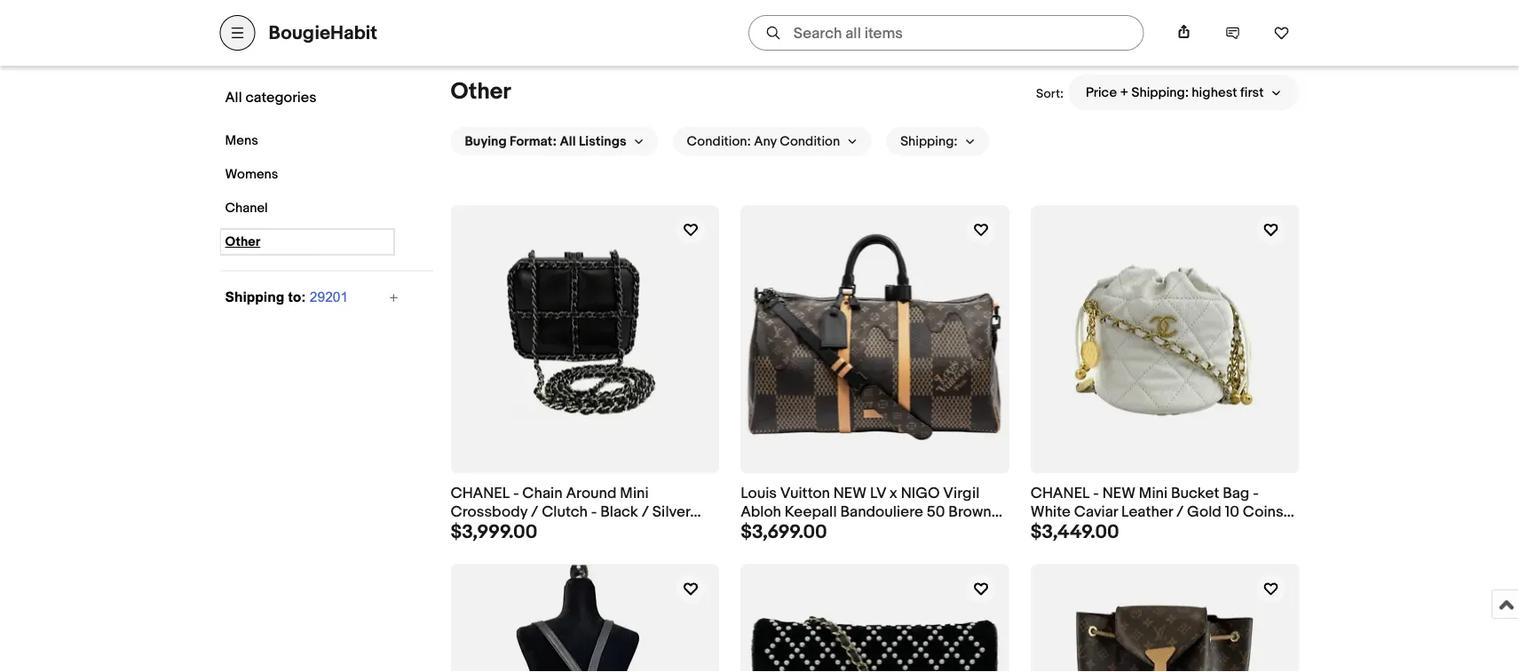 Task type: vqa. For each thing, say whether or not it's contained in the screenshot.
'Choose parts for the motor, such as motor mounts, timing components, belts, and gaskets. This category also includes complete engines and engine rebuilding kits.' at the bottom
no



Task type: describe. For each thing, give the bounding box(es) containing it.
to:
[[288, 289, 306, 305]]

chanel - chain around mini crossbody / clutch - black / silver leather bag : quick view image
[[452, 207, 718, 473]]

chanel for $3,999.00
[[451, 484, 510, 503]]

1 / from the left
[[531, 503, 538, 521]]

Search all items field
[[748, 15, 1144, 51]]

new for $3,699.00
[[833, 484, 867, 503]]

louis vuitton pristine monogram canvas montsouris brown backpack : quick view image
[[1032, 566, 1298, 672]]

0 vertical spatial all
[[225, 89, 242, 106]]

mini inside chanel - chain around mini crossbody / clutch - black / silver leather bag
[[620, 484, 649, 503]]

shipping to: 29201
[[225, 289, 348, 305]]

listings
[[579, 134, 626, 150]]

first
[[1240, 85, 1264, 101]]

lv
[[870, 484, 886, 503]]

nigo
[[901, 484, 940, 503]]

chanel vintage 90's caviar cc black backpack bag : quick view image
[[452, 566, 718, 672]]

- up $3,449.00
[[1093, 484, 1099, 503]]

- right "10"
[[1253, 484, 1259, 503]]

bougiehabit link
[[269, 21, 377, 44]]

buying format: all listings
[[465, 134, 626, 150]]

all inside popup button
[[560, 134, 576, 150]]

abloh
[[741, 503, 781, 521]]

crossbody inside chanel - chain around mini crossbody / clutch - black / silver leather bag
[[451, 503, 528, 521]]

condition: any condition
[[687, 134, 840, 150]]

clutch
[[542, 503, 588, 521]]

leather inside the chanel - new mini bucket bag - white caviar leather / gold 10 coins cc crossbody
[[1121, 503, 1173, 521]]

black
[[600, 503, 638, 521]]

save this seller bougie_habit image
[[1274, 25, 1290, 41]]

other tab panel
[[220, 61, 1299, 672]]

virgil
[[943, 484, 980, 503]]

0 vertical spatial other
[[451, 78, 511, 106]]

vuitton
[[780, 484, 830, 503]]

/ for $3,999.00
[[642, 503, 649, 521]]

condition: any condition button
[[673, 127, 872, 156]]

buying format: all listings button
[[451, 127, 658, 156]]

50
[[927, 503, 945, 521]]

womens link
[[221, 162, 394, 187]]

all categories link
[[221, 84, 400, 111]]

chanel - chain around mini crossbody / clutch - black / silver leather bag
[[451, 484, 690, 540]]

bag inside chanel - chain around mini crossbody / clutch - black / silver leather bag
[[506, 521, 532, 540]]

chanel for $3,449.00
[[1031, 484, 1090, 503]]

other inside other 'link'
[[225, 234, 260, 250]]

price + shipping: highest first button
[[1068, 75, 1299, 110]]

condition
[[780, 134, 840, 150]]

cc
[[1031, 521, 1054, 540]]

bougiehabit
[[269, 21, 377, 44]]

- left black
[[591, 503, 597, 521]]

leather inside chanel - chain around mini crossbody / clutch - black / silver leather bag
[[451, 521, 502, 540]]

louis vuitton new lv x nigo virgil abloh keepall bandouliere 50 brown bag
[[741, 484, 991, 540]]

around
[[566, 484, 617, 503]]

crossbody inside the chanel - new mini bucket bag - white caviar leather / gold 10 coins cc crossbody
[[1058, 521, 1135, 540]]

chanel - chain around mini crossbody / clutch - black / silver leather bag button
[[451, 484, 719, 540]]

highest
[[1192, 85, 1237, 101]]

$3,449.00
[[1031, 521, 1119, 544]]



Task type: locate. For each thing, give the bounding box(es) containing it.
mini inside the chanel - new mini bucket bag - white caviar leather / gold 10 coins cc crossbody
[[1139, 484, 1168, 503]]

2 mini from the left
[[1139, 484, 1168, 503]]

other link
[[221, 229, 394, 254]]

+
[[1120, 85, 1129, 101]]

tab list
[[393, 13, 424, 46]]

1 vertical spatial all
[[560, 134, 576, 150]]

categories
[[269, 22, 338, 38]]

leather
[[1121, 503, 1173, 521], [451, 521, 502, 540]]

29201
[[310, 289, 348, 305]]

price
[[1086, 85, 1117, 101]]

all categories
[[225, 89, 317, 106]]

10
[[1225, 503, 1239, 521]]

buying
[[465, 134, 507, 150]]

chanel
[[451, 484, 510, 503], [1031, 484, 1090, 503]]

3 / from the left
[[1176, 503, 1184, 521]]

new up $3,449.00
[[1102, 484, 1136, 503]]

caviar
[[1074, 503, 1118, 521]]

chain
[[522, 484, 562, 503]]

bag
[[1223, 484, 1249, 503], [506, 521, 532, 540], [741, 521, 767, 540]]

1 horizontal spatial shipping:
[[1131, 85, 1189, 101]]

crossbody
[[451, 503, 528, 521], [1058, 521, 1135, 540]]

categories
[[245, 89, 317, 106]]

0 horizontal spatial new
[[833, 484, 867, 503]]

1 horizontal spatial leather
[[1121, 503, 1173, 521]]

brown
[[948, 503, 991, 521]]

0 horizontal spatial mini
[[620, 484, 649, 503]]

0 horizontal spatial other
[[225, 234, 260, 250]]

new inside louis vuitton new lv x nigo virgil abloh keepall bandouliere 50 brown bag
[[833, 484, 867, 503]]

2 horizontal spatial bag
[[1223, 484, 1249, 503]]

shipping
[[225, 289, 284, 305]]

1 horizontal spatial chanel
[[1031, 484, 1090, 503]]

$3,699.00
[[741, 521, 827, 544]]

bag down "louis"
[[741, 521, 767, 540]]

keepall
[[785, 503, 837, 521]]

chanel - metiers d'art 2017 black velvet and pearl crossbody wallet on chain : quick view image
[[742, 569, 1008, 672]]

categories button
[[220, 12, 364, 47]]

louis vuitton new lv x nigo virgil abloh keepall bandouliere 50 brown bag button
[[741, 484, 1009, 540]]

0 horizontal spatial bag
[[506, 521, 532, 540]]

1 horizontal spatial new
[[1102, 484, 1136, 503]]

chanel link
[[221, 196, 394, 221]]

any
[[754, 134, 777, 150]]

all up mens
[[225, 89, 242, 106]]

0 horizontal spatial /
[[531, 503, 538, 521]]

gold
[[1187, 503, 1221, 521]]

1 new from the left
[[833, 484, 867, 503]]

mini
[[620, 484, 649, 503], [1139, 484, 1168, 503]]

price + shipping: highest first
[[1086, 85, 1264, 101]]

1 mini from the left
[[620, 484, 649, 503]]

format:
[[510, 134, 557, 150]]

shipping:
[[1131, 85, 1189, 101], [900, 134, 958, 150]]

/
[[531, 503, 538, 521], [642, 503, 649, 521], [1176, 503, 1184, 521]]

tab
[[393, 13, 424, 46]]

chanel - new mini bucket bag - white caviar leather / gold 10 coins cc crossbody
[[1031, 484, 1283, 540]]

2 chanel from the left
[[1031, 484, 1090, 503]]

0 horizontal spatial crossbody
[[451, 503, 528, 521]]

1 horizontal spatial crossbody
[[1058, 521, 1135, 540]]

/ left clutch
[[531, 503, 538, 521]]

$3,999.00
[[451, 521, 537, 544]]

mini left bucket
[[1139, 484, 1168, 503]]

condition:
[[687, 134, 751, 150]]

x
[[889, 484, 897, 503]]

1 horizontal spatial bag
[[741, 521, 767, 540]]

/ inside the chanel - new mini bucket bag - white caviar leather / gold 10 coins cc crossbody
[[1176, 503, 1184, 521]]

womens
[[225, 166, 278, 182]]

1 horizontal spatial mini
[[1139, 484, 1168, 503]]

new left lv at the right bottom of the page
[[833, 484, 867, 503]]

shipping: button
[[886, 127, 990, 156]]

/ for $3,449.00
[[1176, 503, 1184, 521]]

mini left silver
[[620, 484, 649, 503]]

coins
[[1243, 503, 1283, 521]]

crossbody left clutch
[[451, 503, 528, 521]]

new inside the chanel - new mini bucket bag - white caviar leather / gold 10 coins cc crossbody
[[1102, 484, 1136, 503]]

new
[[833, 484, 867, 503], [1102, 484, 1136, 503]]

bag inside the chanel - new mini bucket bag - white caviar leather / gold 10 coins cc crossbody
[[1223, 484, 1249, 503]]

bag right gold at the right bottom of page
[[1223, 484, 1249, 503]]

all
[[225, 89, 242, 106], [560, 134, 576, 150]]

other up buying
[[451, 78, 511, 106]]

2 / from the left
[[642, 503, 649, 521]]

2 horizontal spatial /
[[1176, 503, 1184, 521]]

1 horizontal spatial /
[[642, 503, 649, 521]]

1 horizontal spatial all
[[560, 134, 576, 150]]

0 horizontal spatial shipping:
[[900, 134, 958, 150]]

chanel - new mini bucket bag - white caviar leather / gold 10 coins cc crossbody : quick view image
[[1032, 207, 1298, 473]]

silver
[[652, 503, 690, 521]]

/ left gold at the right bottom of page
[[1176, 503, 1184, 521]]

1 vertical spatial shipping:
[[900, 134, 958, 150]]

chanel up cc
[[1031, 484, 1090, 503]]

all right format:
[[560, 134, 576, 150]]

chanel inside the chanel - new mini bucket bag - white caviar leather / gold 10 coins cc crossbody
[[1031, 484, 1090, 503]]

0 horizontal spatial chanel
[[451, 484, 510, 503]]

/ left silver
[[642, 503, 649, 521]]

2 new from the left
[[1102, 484, 1136, 503]]

0 horizontal spatial leather
[[451, 521, 502, 540]]

chanel
[[225, 200, 268, 216]]

1 vertical spatial other
[[225, 234, 260, 250]]

chanel up the "$3,999.00"
[[451, 484, 510, 503]]

new for $3,449.00
[[1102, 484, 1136, 503]]

louis
[[741, 484, 777, 503]]

white
[[1031, 503, 1070, 521]]

0 horizontal spatial all
[[225, 89, 242, 106]]

chanel - new mini bucket bag - white caviar leather / gold 10 coins cc crossbody button
[[1031, 484, 1299, 540]]

-
[[513, 484, 519, 503], [1093, 484, 1099, 503], [1253, 484, 1259, 503], [591, 503, 597, 521]]

bandouliere
[[840, 503, 923, 521]]

bag inside louis vuitton new lv x nigo virgil abloh keepall bandouliere 50 brown bag
[[741, 521, 767, 540]]

sort:
[[1036, 87, 1064, 102]]

mens link
[[221, 128, 394, 153]]

bucket
[[1171, 484, 1219, 503]]

0 vertical spatial shipping:
[[1131, 85, 1189, 101]]

other
[[451, 78, 511, 106], [225, 234, 260, 250]]

1 horizontal spatial other
[[451, 78, 511, 106]]

other down the chanel
[[225, 234, 260, 250]]

bag down chain
[[506, 521, 532, 540]]

mens
[[225, 133, 258, 149]]

1 chanel from the left
[[451, 484, 510, 503]]

- left chain
[[513, 484, 519, 503]]

chanel inside chanel - chain around mini crossbody / clutch - black / silver leather bag
[[451, 484, 510, 503]]

crossbody right cc
[[1058, 521, 1135, 540]]

louis vuitton new lv x nigo virgil abloh keepall bandouliere 50 brown bag : quick view image
[[742, 212, 1008, 468]]



